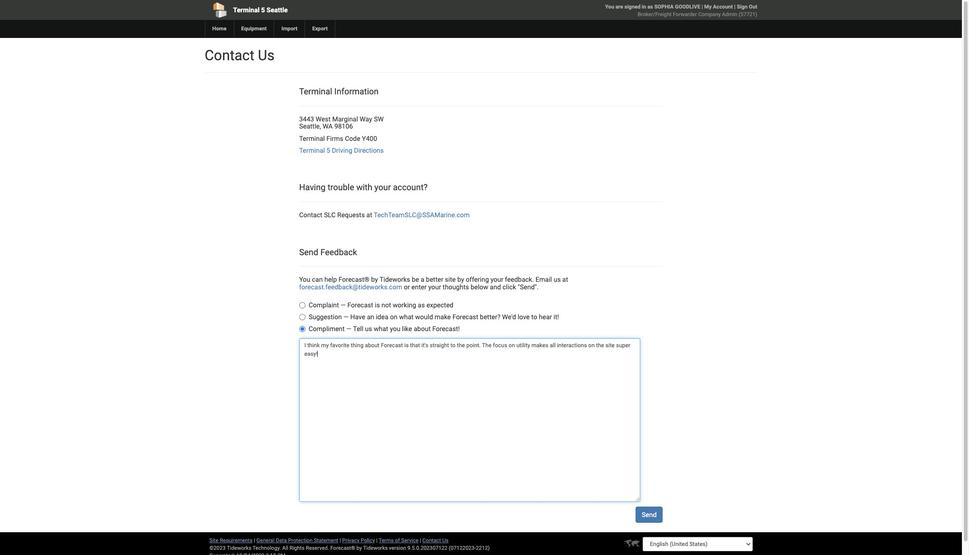 Task type: vqa. For each thing, say whether or not it's contained in the screenshot.
the DEMURRAGE / EXAM FEE PAYMENTS link
no



Task type: describe. For each thing, give the bounding box(es) containing it.
site requirements | general data protection statement | privacy policy | terms of service | contact us ©2023 tideworks technology. all rights reserved. forecast® by tideworks version 9.5.0.202307122 (07122023-2212)
[[209, 538, 490, 551]]

better?
[[480, 313, 501, 321]]

general
[[256, 538, 275, 544]]

contact for contact slc requests at techteamslc@ssamarine.com
[[299, 211, 322, 219]]

suggestion — have an idea on what would make forecast better? we'd love to hear it!
[[309, 313, 559, 321]]

policy
[[361, 538, 375, 544]]

us inside you can help forecast® by tideworks be a better site by offering your feedback. email us at forecast.feedback@tideworks.com or enter your thoughts below and click "send".
[[554, 276, 561, 283]]

home
[[212, 26, 227, 32]]

way
[[360, 115, 372, 123]]

forecast.feedback@tideworks.com
[[299, 283, 402, 291]]

suggestion
[[309, 313, 342, 321]]

make
[[435, 313, 451, 321]]

| up 9.5.0.202307122
[[420, 538, 421, 544]]

sophia
[[655, 4, 674, 10]]

contact slc requests at techteamslc@ssamarine.com
[[299, 211, 470, 219]]

0 horizontal spatial forecast
[[348, 301, 373, 309]]

terms
[[379, 538, 394, 544]]

slc
[[324, 211, 336, 219]]

forwarder
[[673, 11, 697, 18]]

as inside you are signed in as sophia goodlive | my account | sign out broker/freight forwarder company admin (57721)
[[648, 4, 653, 10]]

9.5.0.202307122
[[408, 545, 448, 551]]

complaint
[[309, 301, 339, 309]]

tell
[[353, 325, 364, 333]]

love
[[518, 313, 530, 321]]

and
[[490, 283, 501, 291]]

sign
[[737, 4, 748, 10]]

compliment — tell us what you like about forecast!
[[309, 325, 460, 333]]

you for you can help forecast® by tideworks be a better site by offering your feedback. email us at forecast.feedback@tideworks.com or enter your thoughts below and click "send".
[[299, 276, 310, 283]]

— for forecast
[[341, 301, 346, 309]]

rights
[[290, 545, 305, 551]]

offering
[[466, 276, 489, 283]]

| left sign
[[734, 4, 736, 10]]

0 horizontal spatial your
[[374, 182, 391, 192]]

feedback
[[320, 247, 357, 257]]

contact inside site requirements | general data protection statement | privacy policy | terms of service | contact us ©2023 tideworks technology. all rights reserved. forecast® by tideworks version 9.5.0.202307122 (07122023-2212)
[[423, 538, 441, 544]]

information
[[334, 86, 379, 96]]

forecast!
[[432, 325, 460, 333]]

wa
[[323, 123, 333, 130]]

export link
[[305, 20, 335, 38]]

like
[[402, 325, 412, 333]]

we'd
[[502, 313, 516, 321]]

1 horizontal spatial by
[[371, 276, 378, 283]]

y400
[[362, 135, 377, 142]]

— for tell
[[346, 325, 352, 333]]

tideworks inside site requirements | general data protection statement | privacy policy | terms of service | contact us ©2023 tideworks technology. all rights reserved. forecast® by tideworks version 9.5.0.202307122 (07122023-2212)
[[363, 545, 388, 551]]

hear
[[539, 313, 552, 321]]

requirements
[[220, 538, 253, 544]]

site requirements link
[[209, 538, 253, 544]]

©2023 tideworks
[[209, 545, 251, 551]]

my account link
[[705, 4, 733, 10]]

(07122023-
[[449, 545, 476, 551]]

account
[[713, 4, 733, 10]]

site
[[445, 276, 456, 283]]

click
[[503, 283, 516, 291]]

signed
[[625, 4, 641, 10]]

in
[[642, 4, 646, 10]]

a
[[421, 276, 424, 283]]

help
[[324, 276, 337, 283]]

3443
[[299, 115, 314, 123]]

by inside site requirements | general data protection statement | privacy policy | terms of service | contact us ©2023 tideworks technology. all rights reserved. forecast® by tideworks version 9.5.0.202307122 (07122023-2212)
[[357, 545, 362, 551]]

having trouble with your account?
[[299, 182, 428, 192]]

my
[[705, 4, 712, 10]]

| right policy
[[376, 538, 378, 544]]

| left my
[[702, 4, 703, 10]]

can
[[312, 276, 323, 283]]

firms
[[327, 135, 343, 142]]

having
[[299, 182, 326, 192]]

seattle
[[267, 6, 288, 14]]

0 horizontal spatial us
[[258, 47, 275, 64]]

trouble
[[328, 182, 354, 192]]

send feedback
[[299, 247, 357, 257]]

would
[[415, 313, 433, 321]]

idea
[[376, 313, 388, 321]]

forecast® inside you can help forecast® by tideworks be a better site by offering your feedback. email us at forecast.feedback@tideworks.com or enter your thoughts below and click "send".
[[339, 276, 370, 283]]

west
[[316, 115, 331, 123]]

at inside you can help forecast® by tideworks be a better site by offering your feedback. email us at forecast.feedback@tideworks.com or enter your thoughts below and click "send".
[[563, 276, 568, 283]]

— for have
[[344, 313, 349, 321]]

| left general
[[254, 538, 255, 544]]

0 horizontal spatial what
[[374, 325, 388, 333]]

working
[[393, 301, 416, 309]]

directions
[[354, 147, 384, 154]]



Task type: locate. For each thing, give the bounding box(es) containing it.
— left tell
[[346, 325, 352, 333]]

contact us
[[205, 47, 275, 64]]

contact us link
[[423, 538, 449, 544]]

1 vertical spatial 5
[[327, 147, 330, 154]]

sign out link
[[737, 4, 757, 10]]

us inside site requirements | general data protection statement | privacy policy | terms of service | contact us ©2023 tideworks technology. all rights reserved. forecast® by tideworks version 9.5.0.202307122 (07122023-2212)
[[442, 538, 449, 544]]

better
[[426, 276, 443, 283]]

| left the privacy
[[340, 538, 341, 544]]

us
[[258, 47, 275, 64], [442, 538, 449, 544]]

1 vertical spatial you
[[299, 276, 310, 283]]

import
[[282, 26, 298, 32]]

1 horizontal spatial you
[[605, 4, 614, 10]]

techteamslc@ssamarine.com
[[374, 211, 470, 219]]

1 vertical spatial tideworks
[[363, 545, 388, 551]]

as right in
[[648, 4, 653, 10]]

0 horizontal spatial send
[[299, 247, 318, 257]]

1 vertical spatial what
[[374, 325, 388, 333]]

equipment
[[241, 26, 267, 32]]

on
[[390, 313, 398, 321]]

forecast® inside site requirements | general data protection statement | privacy policy | terms of service | contact us ©2023 tideworks technology. all rights reserved. forecast® by tideworks version 9.5.0.202307122 (07122023-2212)
[[330, 545, 355, 551]]

your right a at left
[[428, 283, 441, 291]]

reserved.
[[306, 545, 329, 551]]

1 horizontal spatial forecast
[[453, 313, 478, 321]]

1 vertical spatial us
[[442, 538, 449, 544]]

you are signed in as sophia goodlive | my account | sign out broker/freight forwarder company admin (57721)
[[605, 4, 757, 18]]

0 horizontal spatial at
[[367, 211, 372, 219]]

at right 'requests'
[[367, 211, 372, 219]]

— left have
[[344, 313, 349, 321]]

1 horizontal spatial 5
[[327, 147, 330, 154]]

2 vertical spatial contact
[[423, 538, 441, 544]]

you for you are signed in as sophia goodlive | my account | sign out broker/freight forwarder company admin (57721)
[[605, 4, 614, 10]]

contact up 9.5.0.202307122
[[423, 538, 441, 544]]

None radio
[[299, 302, 305, 308], [299, 326, 305, 332], [299, 302, 305, 308], [299, 326, 305, 332]]

you
[[605, 4, 614, 10], [299, 276, 310, 283]]

send for send
[[642, 511, 657, 519]]

your right with
[[374, 182, 391, 192]]

send button
[[636, 507, 663, 523]]

what
[[399, 313, 414, 321], [374, 325, 388, 333]]

privacy
[[342, 538, 360, 544]]

send
[[299, 247, 318, 257], [642, 511, 657, 519]]

admin
[[722, 11, 738, 18]]

0 vertical spatial 5
[[261, 6, 265, 14]]

0 vertical spatial us
[[554, 276, 561, 283]]

site
[[209, 538, 218, 544]]

5 left seattle
[[261, 6, 265, 14]]

you inside you are signed in as sophia goodlive | my account | sign out broker/freight forwarder company admin (57721)
[[605, 4, 614, 10]]

tideworks inside you can help forecast® by tideworks be a better site by offering your feedback. email us at forecast.feedback@tideworks.com or enter your thoughts below and click "send".
[[380, 276, 410, 283]]

1 vertical spatial at
[[563, 276, 568, 283]]

is
[[375, 301, 380, 309]]

by down privacy policy link
[[357, 545, 362, 551]]

driving
[[332, 147, 352, 154]]

us right tell
[[365, 325, 372, 333]]

terminal information
[[299, 86, 379, 96]]

1 horizontal spatial us
[[442, 538, 449, 544]]

privacy policy link
[[342, 538, 375, 544]]

2 vertical spatial —
[[346, 325, 352, 333]]

—
[[341, 301, 346, 309], [344, 313, 349, 321], [346, 325, 352, 333]]

forecast right "make"
[[453, 313, 478, 321]]

2 horizontal spatial contact
[[423, 538, 441, 544]]

contact
[[205, 47, 254, 64], [299, 211, 322, 219], [423, 538, 441, 544]]

1 horizontal spatial us
[[554, 276, 561, 283]]

0 horizontal spatial 5
[[261, 6, 265, 14]]

techteamslc@ssamarine.com link
[[374, 211, 470, 219]]

0 vertical spatial at
[[367, 211, 372, 219]]

0 vertical spatial us
[[258, 47, 275, 64]]

you
[[390, 325, 401, 333]]

0 vertical spatial as
[[648, 4, 653, 10]]

goodlive
[[675, 4, 701, 10]]

0 vertical spatial —
[[341, 301, 346, 309]]

us down equipment link at the top left
[[258, 47, 275, 64]]

data
[[276, 538, 287, 544]]

1 vertical spatial us
[[365, 325, 372, 333]]

tideworks left 'be'
[[380, 276, 410, 283]]

as
[[648, 4, 653, 10], [418, 301, 425, 309]]

be
[[412, 276, 419, 283]]

export
[[312, 26, 328, 32]]

sw
[[374, 115, 384, 123]]

send for send feedback
[[299, 247, 318, 257]]

0 horizontal spatial you
[[299, 276, 310, 283]]

0 vertical spatial forecast
[[348, 301, 373, 309]]

you left are
[[605, 4, 614, 10]]

import link
[[274, 20, 305, 38]]

|
[[702, 4, 703, 10], [734, 4, 736, 10], [254, 538, 255, 544], [340, 538, 341, 544], [376, 538, 378, 544], [420, 538, 421, 544]]

what down idea
[[374, 325, 388, 333]]

send inside button
[[642, 511, 657, 519]]

terminal 5 seattle
[[233, 6, 288, 14]]

are
[[616, 4, 623, 10]]

us up 9.5.0.202307122
[[442, 538, 449, 544]]

complaint — forecast is not working as expected
[[309, 301, 454, 309]]

marginal
[[332, 115, 358, 123]]

us right email
[[554, 276, 561, 283]]

0 horizontal spatial by
[[357, 545, 362, 551]]

2 horizontal spatial your
[[491, 276, 503, 283]]

terminal 5 driving directions link
[[299, 147, 384, 154]]

by right site
[[457, 276, 464, 283]]

0 vertical spatial tideworks
[[380, 276, 410, 283]]

0 vertical spatial contact
[[205, 47, 254, 64]]

thoughts
[[443, 283, 469, 291]]

forecast up have
[[348, 301, 373, 309]]

contact for contact us
[[205, 47, 254, 64]]

1 vertical spatial contact
[[299, 211, 322, 219]]

seattle,
[[299, 123, 321, 130]]

5 inside 3443 west marginal way sw seattle, wa 98106 terminal firms code y400 terminal 5 driving directions
[[327, 147, 330, 154]]

enter
[[412, 283, 427, 291]]

None radio
[[299, 314, 305, 320]]

— right complaint
[[341, 301, 346, 309]]

feedback.
[[505, 276, 534, 283]]

contact left the slc
[[299, 211, 322, 219]]

1 horizontal spatial what
[[399, 313, 414, 321]]

have
[[350, 313, 365, 321]]

1 horizontal spatial contact
[[299, 211, 322, 219]]

by up is in the bottom left of the page
[[371, 276, 378, 283]]

us
[[554, 276, 561, 283], [365, 325, 372, 333]]

of
[[395, 538, 400, 544]]

"send".
[[518, 283, 539, 291]]

or
[[404, 283, 410, 291]]

version
[[389, 545, 406, 551]]

you inside you can help forecast® by tideworks be a better site by offering your feedback. email us at forecast.feedback@tideworks.com or enter your thoughts below and click "send".
[[299, 276, 310, 283]]

0 vertical spatial you
[[605, 4, 614, 10]]

0 vertical spatial send
[[299, 247, 318, 257]]

1 horizontal spatial your
[[428, 283, 441, 291]]

an
[[367, 313, 374, 321]]

5 down firms
[[327, 147, 330, 154]]

1 horizontal spatial at
[[563, 276, 568, 283]]

company
[[698, 11, 721, 18]]

1 vertical spatial send
[[642, 511, 657, 519]]

below
[[471, 283, 488, 291]]

not
[[382, 301, 391, 309]]

you left can
[[299, 276, 310, 283]]

you can help forecast® by tideworks be a better site by offering your feedback. email us at forecast.feedback@tideworks.com or enter your thoughts below and click "send".
[[299, 276, 568, 291]]

out
[[749, 4, 757, 10]]

1 vertical spatial —
[[344, 313, 349, 321]]

0 vertical spatial what
[[399, 313, 414, 321]]

what up like
[[399, 313, 414, 321]]

2212)
[[476, 545, 490, 551]]

0 vertical spatial forecast®
[[339, 276, 370, 283]]

your right 'below'
[[491, 276, 503, 283]]

1 horizontal spatial as
[[648, 4, 653, 10]]

0 horizontal spatial us
[[365, 325, 372, 333]]

3443 west marginal way sw seattle, wa 98106 terminal firms code y400 terminal 5 driving directions
[[299, 115, 384, 154]]

0 horizontal spatial as
[[418, 301, 425, 309]]

terms of service link
[[379, 538, 419, 544]]

your
[[374, 182, 391, 192], [491, 276, 503, 283], [428, 283, 441, 291]]

general data protection statement link
[[256, 538, 338, 544]]

2 horizontal spatial by
[[457, 276, 464, 283]]

tideworks down policy
[[363, 545, 388, 551]]

forecast.feedback@tideworks.com link
[[299, 283, 402, 291]]

broker/freight
[[638, 11, 672, 18]]

5
[[261, 6, 265, 14], [327, 147, 330, 154]]

forecast® right help
[[339, 276, 370, 283]]

technology.
[[253, 545, 281, 551]]

by
[[371, 276, 378, 283], [457, 276, 464, 283], [357, 545, 362, 551]]

at right email
[[563, 276, 568, 283]]

1 vertical spatial forecast®
[[330, 545, 355, 551]]

forecast®
[[339, 276, 370, 283], [330, 545, 355, 551]]

all
[[282, 545, 288, 551]]

home link
[[205, 20, 234, 38]]

1 vertical spatial forecast
[[453, 313, 478, 321]]

service
[[401, 538, 419, 544]]

0 horizontal spatial contact
[[205, 47, 254, 64]]

(57721)
[[739, 11, 757, 18]]

forecast® down the privacy
[[330, 545, 355, 551]]

as up would
[[418, 301, 425, 309]]

equipment link
[[234, 20, 274, 38]]

contact down the home link in the left of the page
[[205, 47, 254, 64]]

terminal
[[233, 6, 260, 14], [299, 86, 332, 96], [299, 135, 325, 142], [299, 147, 325, 154]]

statement
[[314, 538, 338, 544]]

1 horizontal spatial send
[[642, 511, 657, 519]]

1 vertical spatial as
[[418, 301, 425, 309]]

None text field
[[299, 338, 640, 502]]



